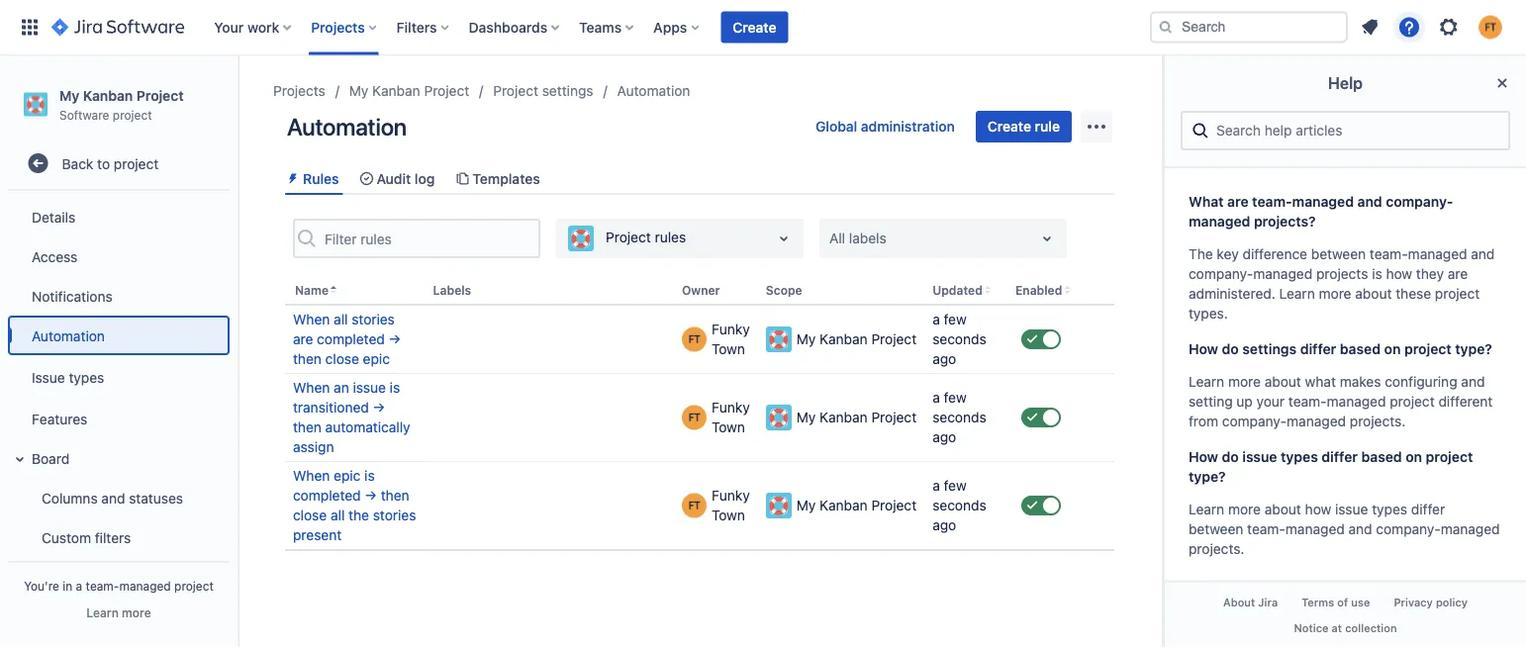 Task type: vqa. For each thing, say whether or not it's contained in the screenshot.
the topmost "Then"
yes



Task type: locate. For each thing, give the bounding box(es) containing it.
global
[[816, 118, 858, 135]]

1 vertical spatial type?
[[1189, 469, 1226, 485]]

2 vertical spatial funky town
[[712, 488, 750, 524]]

learn inside the key difference between team-managed and company-managed projects is how they are administered. learn more about these project types.
[[1280, 286, 1315, 302]]

1 vertical spatial create
[[988, 118, 1032, 135]]

kanban for when all stories are completed → then close epic
[[820, 331, 868, 348]]

1 vertical spatial completed
[[293, 488, 361, 504]]

board
[[32, 450, 69, 467]]

how down from
[[1189, 449, 1219, 465]]

details link
[[8, 197, 230, 237]]

2 how from the top
[[1189, 449, 1219, 465]]

team- up learn more
[[86, 579, 119, 593]]

back to project link
[[8, 144, 230, 183]]

completed
[[317, 331, 385, 348], [293, 488, 361, 504]]

are down name
[[293, 331, 313, 348]]

project inside the my kanban project software project
[[113, 108, 152, 122]]

more up 1
[[1229, 501, 1261, 518]]

team- up these on the top
[[1370, 246, 1408, 262]]

audit
[[377, 170, 411, 187]]

differ down learn more about what makes configuring and setting up your team-managed project different from company-managed projects.
[[1322, 449, 1358, 465]]

learn for learn more about what makes configuring and setting up your team-managed project different from company-managed projects.
[[1189, 374, 1225, 390]]

seconds for when epic is completed → then close all the stories present
[[933, 498, 987, 514]]

automation link for project settings
[[617, 79, 690, 103]]

completed up the
[[293, 488, 361, 504]]

town for when epic is completed → then close all the stories present
[[712, 508, 745, 524]]

about for differ
[[1265, 374, 1302, 390]]

create inside the "primary" element
[[733, 19, 777, 35]]

notifications link
[[8, 276, 230, 316]]

2 funky town from the top
[[712, 400, 750, 436]]

you're in a team-managed project
[[24, 579, 214, 593]]

how inside how do issue types differ based on project type?
[[1189, 449, 1219, 465]]

types right issue
[[69, 369, 104, 385]]

0 horizontal spatial projects.
[[1189, 541, 1245, 557]]

columns and statuses link
[[20, 478, 230, 518]]

0 vertical spatial all
[[334, 312, 348, 328]]

0 vertical spatial seconds
[[933, 331, 987, 348]]

0 vertical spatial are
[[1228, 194, 1249, 210]]

create button
[[721, 11, 788, 43]]

2 do from the top
[[1222, 449, 1239, 465]]

my kanban project for when an issue is transitioned → then automatically assign
[[797, 410, 917, 426]]

2 horizontal spatial are
[[1448, 266, 1468, 282]]

0 horizontal spatial between
[[1189, 521, 1244, 538]]

1 funky town image from the top
[[682, 327, 707, 352]]

Filter rules field
[[319, 221, 539, 257]]

learn more about what makes configuring and setting up your team-managed project different from company-managed projects.
[[1189, 374, 1493, 430]]

0 vertical spatial then
[[293, 351, 322, 367]]

then down automatically
[[381, 488, 409, 504]]

completed down name button
[[317, 331, 385, 348]]

funky
[[712, 321, 750, 338], [712, 400, 750, 416], [712, 488, 750, 504]]

scope
[[766, 283, 802, 297]]

then up transitioned
[[293, 351, 322, 367]]

settings down the "primary" element
[[542, 83, 594, 99]]

3 funky from the top
[[712, 488, 750, 504]]

1 horizontal spatial types
[[1281, 449, 1318, 465]]

how do issue types differ based on project type?
[[1189, 449, 1473, 485]]

managed up policy in the right bottom of the page
[[1441, 521, 1500, 538]]

1 vertical spatial close
[[293, 508, 327, 524]]

few for when epic is completed → then close all the stories present
[[944, 478, 967, 494]]

software
[[59, 108, 109, 122]]

2 few from the top
[[944, 390, 967, 406]]

when inside when an issue is transitioned → then automatically assign
[[293, 380, 330, 396]]

1 vertical spatial differ
[[1322, 449, 1358, 465]]

1 vertical spatial on
[[1406, 449, 1423, 465]]

learn inside learn more about how issue types differ between team-managed and company-managed projects.
[[1189, 501, 1225, 518]]

close up present
[[293, 508, 327, 524]]

in
[[63, 579, 73, 593]]

how down "types."
[[1189, 341, 1219, 357]]

enabled
[[1016, 283, 1063, 297]]

1 horizontal spatial automation link
[[617, 79, 690, 103]]

how inside the key difference between team-managed and company-managed projects is how they are administered. learn more about these project types.
[[1386, 266, 1413, 282]]

project inside 'link'
[[424, 83, 469, 99]]

1 few from the top
[[944, 312, 967, 328]]

type? down from
[[1189, 469, 1226, 485]]

kanban inside 'link'
[[372, 83, 420, 99]]

more up 'up'
[[1229, 374, 1261, 390]]

0 vertical spatial when
[[293, 312, 330, 328]]

1 horizontal spatial epic
[[363, 351, 390, 367]]

issue down how do issue types differ based on project type?
[[1336, 501, 1369, 518]]

about inside learn more about how issue types differ between team-managed and company-managed projects.
[[1265, 501, 1302, 518]]

2 vertical spatial few
[[944, 478, 967, 494]]

appswitcher icon image
[[18, 15, 42, 39]]

1 vertical spatial funky
[[712, 400, 750, 416]]

team- up show 1 more articles
[[1248, 521, 1286, 538]]

1 vertical spatial town
[[712, 419, 745, 436]]

2 vertical spatial funky
[[712, 488, 750, 504]]

between
[[1312, 246, 1366, 262], [1189, 521, 1244, 538]]

3 when from the top
[[293, 468, 330, 484]]

more inside learn more about what makes configuring and setting up your team-managed project different from company-managed projects.
[[1229, 374, 1261, 390]]

more down you're in a team-managed project
[[122, 606, 151, 620]]

project settings
[[493, 83, 594, 99]]

jira software image
[[51, 15, 184, 39], [51, 15, 184, 39]]

2 funky from the top
[[712, 400, 750, 416]]

settings up your at the bottom
[[1243, 341, 1297, 357]]

→ up automatically
[[373, 400, 385, 416]]

0 vertical spatial based
[[1340, 341, 1381, 357]]

1 vertical spatial automation
[[287, 113, 407, 141]]

project inside learn more about what makes configuring and setting up your team-managed project different from company-managed projects.
[[1390, 393, 1435, 410]]

tab list
[[277, 162, 1123, 195]]

when an issue is transitioned → then automatically assign link
[[293, 378, 417, 458]]

how
[[1189, 341, 1219, 357], [1189, 449, 1219, 465]]

1 horizontal spatial projects.
[[1350, 413, 1406, 430]]

all left the
[[331, 508, 345, 524]]

1 vertical spatial projects.
[[1189, 541, 1245, 557]]

all
[[334, 312, 348, 328], [331, 508, 345, 524]]

is up the
[[364, 468, 375, 484]]

based
[[1340, 341, 1381, 357], [1362, 449, 1402, 465]]

more inside the key difference between team-managed and company-managed projects is how they are administered. learn more about these project types.
[[1319, 286, 1352, 302]]

funky town image for when all stories are completed → then close epic
[[682, 327, 707, 352]]

→ inside when an issue is transitioned → then automatically assign
[[373, 400, 385, 416]]

1 vertical spatial automation link
[[8, 316, 230, 356]]

about down projects
[[1356, 286, 1392, 302]]

3 funky town from the top
[[712, 488, 750, 524]]

projects right sidebar navigation icon
[[273, 83, 325, 99]]

0 vertical spatial is
[[1372, 266, 1383, 282]]

collection
[[1345, 622, 1397, 634]]

completed inside 'when epic is completed → then close all the stories present'
[[293, 488, 361, 504]]

team- up projects?
[[1252, 194, 1293, 210]]

group
[[4, 191, 230, 648]]

the
[[1189, 246, 1213, 262]]

projects. down makes
[[1350, 413, 1406, 430]]

team- down 'what'
[[1289, 393, 1327, 410]]

are right they
[[1448, 266, 1468, 282]]

learn inside learn more about what makes configuring and setting up your team-managed project different from company-managed projects.
[[1189, 374, 1225, 390]]

issue down your at the bottom
[[1243, 449, 1278, 465]]

rule
[[1035, 118, 1060, 135]]

more for learn more
[[122, 606, 151, 620]]

all down name button
[[334, 312, 348, 328]]

epic up when an issue is transitioned → then automatically assign link
[[363, 351, 390, 367]]

3 a few seconds ago from the top
[[933, 478, 987, 534]]

→ up the
[[365, 488, 377, 504]]

1 vertical spatial when
[[293, 380, 330, 396]]

1 horizontal spatial is
[[390, 380, 400, 396]]

apps button
[[648, 11, 707, 43]]

how down how do issue types differ based on project type?
[[1305, 501, 1332, 518]]

funky town image down 'owner' at top
[[682, 327, 707, 352]]

how do settings differ based on project type?
[[1189, 341, 1493, 357]]

0 vertical spatial between
[[1312, 246, 1366, 262]]

company- up privacy
[[1376, 521, 1441, 538]]

up
[[1237, 393, 1253, 410]]

1 vertical spatial issue
[[1243, 449, 1278, 465]]

then inside when an issue is transitioned → then automatically assign
[[293, 419, 322, 436]]

few
[[944, 312, 967, 328], [944, 390, 967, 406], [944, 478, 967, 494]]

issue for types
[[1243, 449, 1278, 465]]

company- up they
[[1386, 194, 1454, 210]]

0 vertical spatial epic
[[363, 351, 390, 367]]

type? inside how do issue types differ based on project type?
[[1189, 469, 1226, 485]]

my for when an issue is transitioned → then automatically assign
[[797, 410, 816, 426]]

terms of use link
[[1290, 591, 1382, 616]]

are right what
[[1228, 194, 1249, 210]]

1 vertical spatial are
[[1448, 266, 1468, 282]]

learn up setting
[[1189, 374, 1225, 390]]

automation up audit log image
[[287, 113, 407, 141]]

differ inside how do issue types differ based on project type?
[[1322, 449, 1358, 465]]

2 vertical spatial ago
[[933, 517, 957, 534]]

0 vertical spatial issue
[[353, 380, 386, 396]]

epic inside 'when epic is completed → then close all the stories present'
[[334, 468, 361, 484]]

0 vertical spatial a few seconds ago
[[933, 312, 987, 367]]

2 vertical spatial town
[[712, 508, 745, 524]]

1 horizontal spatial create
[[988, 118, 1032, 135]]

my inside the my kanban project software project
[[59, 87, 79, 103]]

more inside learn more about how issue types differ between team-managed and company-managed projects.
[[1229, 501, 1261, 518]]

ago for when epic is completed → then close all the stories present
[[933, 517, 957, 534]]

automation link down apps in the top of the page
[[617, 79, 690, 103]]

when for when epic is completed → then close all the stories present
[[293, 468, 330, 484]]

on down configuring
[[1406, 449, 1423, 465]]

epic up the
[[334, 468, 361, 484]]

automation link
[[617, 79, 690, 103], [8, 316, 230, 356]]

when all stories are completed → then close epic link
[[293, 310, 417, 369]]

a for when an issue is transitioned → then automatically assign
[[933, 390, 940, 406]]

0 vertical spatial do
[[1222, 341, 1239, 357]]

2 horizontal spatial is
[[1372, 266, 1383, 282]]

project down custom filters link
[[174, 579, 214, 593]]

1 do from the top
[[1222, 341, 1239, 357]]

epic
[[363, 351, 390, 367], [334, 468, 361, 484]]

rules image
[[285, 171, 301, 187]]

1 vertical spatial between
[[1189, 521, 1244, 538]]

1 funky from the top
[[712, 321, 750, 338]]

1 ago from the top
[[933, 351, 957, 367]]

team- inside learn more about how issue types differ between team-managed and company-managed projects.
[[1248, 521, 1286, 538]]

2 horizontal spatial issue
[[1336, 501, 1369, 518]]

town for when all stories are completed → then close epic
[[712, 341, 745, 358]]

and inside the key difference between team-managed and company-managed projects is how they are administered. learn more about these project types.
[[1471, 246, 1495, 262]]

2 vertical spatial →
[[365, 488, 377, 504]]

2 vertical spatial types
[[1372, 501, 1408, 518]]

1 vertical spatial seconds
[[933, 410, 987, 426]]

issue inside when an issue is transitioned → then automatically assign
[[353, 380, 386, 396]]

projects inside popup button
[[311, 19, 365, 35]]

and
[[1358, 194, 1383, 210], [1471, 246, 1495, 262], [1462, 374, 1485, 390], [101, 490, 125, 506], [1349, 521, 1373, 538]]

about up your at the bottom
[[1265, 374, 1302, 390]]

types inside issue types "link"
[[69, 369, 104, 385]]

1 horizontal spatial on
[[1406, 449, 1423, 465]]

automation down "notifications"
[[32, 327, 105, 344]]

about
[[1356, 286, 1392, 302], [1265, 374, 1302, 390], [1265, 501, 1302, 518]]

type? up 'different'
[[1456, 341, 1493, 357]]

2 horizontal spatial types
[[1372, 501, 1408, 518]]

close inside 'when epic is completed → then close all the stories present'
[[293, 508, 327, 524]]

custom filters link
[[20, 518, 230, 558]]

1 vertical spatial how
[[1189, 449, 1219, 465]]

2 a few seconds ago from the top
[[933, 390, 987, 446]]

2 vertical spatial are
[[293, 331, 313, 348]]

epic inside the when all stories are completed → then close epic
[[363, 351, 390, 367]]

on up configuring
[[1385, 341, 1401, 357]]

create rule button
[[976, 111, 1072, 143]]

types down how do issue types differ based on project type?
[[1372, 501, 1408, 518]]

search image
[[1158, 19, 1174, 35]]

stories
[[352, 312, 395, 328], [373, 508, 416, 524]]

project down they
[[1435, 286, 1480, 302]]

project down configuring
[[1390, 393, 1435, 410]]

automation down apps in the top of the page
[[617, 83, 690, 99]]

1 vertical spatial based
[[1362, 449, 1402, 465]]

do down "types."
[[1222, 341, 1239, 357]]

1 vertical spatial →
[[373, 400, 385, 416]]

projects right work
[[311, 19, 365, 35]]

when inside 'when epic is completed → then close all the stories present'
[[293, 468, 330, 484]]

1 vertical spatial epic
[[334, 468, 361, 484]]

1 funky town from the top
[[712, 321, 750, 358]]

then up assign
[[293, 419, 322, 436]]

company- down 'up'
[[1222, 413, 1287, 430]]

2 vertical spatial a few seconds ago
[[933, 478, 987, 534]]

0 horizontal spatial types
[[69, 369, 104, 385]]

stories right the
[[373, 508, 416, 524]]

when down name
[[293, 312, 330, 328]]

and inside learn more about what makes configuring and setting up your team-managed project different from company-managed projects.
[[1462, 374, 1485, 390]]

when
[[293, 312, 330, 328], [293, 380, 330, 396], [293, 468, 330, 484]]

my for when epic is completed → then close all the stories present
[[797, 498, 816, 514]]

based inside how do issue types differ based on project type?
[[1362, 449, 1402, 465]]

1 horizontal spatial issue
[[1243, 449, 1278, 465]]

open image
[[772, 227, 796, 251]]

based down learn more about what makes configuring and setting up your team-managed project different from company-managed projects.
[[1362, 449, 1402, 465]]

0 horizontal spatial how
[[1305, 501, 1332, 518]]

learn down difference
[[1280, 286, 1315, 302]]

how for how do settings differ based on project type?
[[1189, 341, 1219, 357]]

about inside learn more about what makes configuring and setting up your team-managed project different from company-managed projects.
[[1265, 374, 1302, 390]]

2 vertical spatial differ
[[1412, 501, 1446, 518]]

create left rule
[[988, 118, 1032, 135]]

is inside when an issue is transitioned → then automatically assign
[[390, 380, 400, 396]]

→ inside the when all stories are completed → then close epic
[[389, 331, 401, 348]]

1 horizontal spatial settings
[[1243, 341, 1297, 357]]

a few seconds ago for when an issue is transitioned → then automatically assign
[[933, 390, 987, 446]]

kanban for when an issue is transitioned → then automatically assign
[[820, 410, 868, 426]]

1 town from the top
[[712, 341, 745, 358]]

all inside the when all stories are completed → then close epic
[[334, 312, 348, 328]]

do for issue
[[1222, 449, 1239, 465]]

is inside the key difference between team-managed and company-managed projects is how they are administered. learn more about these project types.
[[1372, 266, 1383, 282]]

close inside the when all stories are completed → then close epic
[[325, 351, 359, 367]]

project
[[424, 83, 469, 99], [493, 83, 539, 99], [136, 87, 184, 103], [606, 229, 651, 246], [872, 331, 917, 348], [872, 410, 917, 426], [872, 498, 917, 514]]

3 seconds from the top
[[933, 498, 987, 514]]

0 vertical spatial →
[[389, 331, 401, 348]]

company- down key
[[1189, 266, 1254, 282]]

issue right the an
[[353, 380, 386, 396]]

how up these on the top
[[1386, 266, 1413, 282]]

automation link for notifications
[[8, 316, 230, 356]]

0 vertical spatial automation
[[617, 83, 690, 99]]

learn up show
[[1189, 501, 1225, 518]]

company-
[[1386, 194, 1454, 210], [1189, 266, 1254, 282], [1222, 413, 1287, 430], [1376, 521, 1441, 538]]

0 vertical spatial town
[[712, 341, 745, 358]]

global administration link
[[804, 111, 967, 143]]

project down 'different'
[[1426, 449, 1473, 465]]

2 vertical spatial then
[[381, 488, 409, 504]]

0 horizontal spatial settings
[[542, 83, 594, 99]]

when down assign
[[293, 468, 330, 484]]

0 vertical spatial automation link
[[617, 79, 690, 103]]

1 horizontal spatial how
[[1386, 266, 1413, 282]]

types down your at the bottom
[[1281, 449, 1318, 465]]

0 vertical spatial funky town image
[[682, 327, 707, 352]]

managed up learn more button
[[119, 579, 171, 593]]

then for transitioned
[[293, 419, 322, 436]]

expand image
[[8, 448, 32, 471]]

create rule
[[988, 118, 1060, 135]]

automation link down "notifications"
[[8, 316, 230, 356]]

0 horizontal spatial is
[[364, 468, 375, 484]]

2 ago from the top
[[933, 429, 957, 446]]

then inside the when all stories are completed → then close epic
[[293, 351, 322, 367]]

0 vertical spatial projects.
[[1350, 413, 1406, 430]]

differ up privacy policy
[[1412, 501, 1446, 518]]

project right software at the top
[[113, 108, 152, 122]]

funky for when epic is completed → then close all the stories present
[[712, 488, 750, 504]]

team- inside what are team-managed and company- managed projects?
[[1252, 194, 1293, 210]]

→ inside 'when epic is completed → then close all the stories present'
[[365, 488, 377, 504]]

more down projects
[[1319, 286, 1352, 302]]

2 horizontal spatial automation
[[617, 83, 690, 99]]

do for settings
[[1222, 341, 1239, 357]]

2 vertical spatial is
[[364, 468, 375, 484]]

is up automatically
[[390, 380, 400, 396]]

how
[[1386, 266, 1413, 282], [1305, 501, 1332, 518]]

2 town from the top
[[712, 419, 745, 436]]

a
[[933, 312, 940, 328], [933, 390, 940, 406], [933, 478, 940, 494], [76, 579, 82, 593]]

create right apps dropdown button
[[733, 19, 777, 35]]

are
[[1228, 194, 1249, 210], [1448, 266, 1468, 282], [293, 331, 313, 348]]

based up makes
[[1340, 341, 1381, 357]]

stories down name button
[[352, 312, 395, 328]]

1 vertical spatial then
[[293, 419, 322, 436]]

about down how do issue types differ based on project type?
[[1265, 501, 1302, 518]]

funky town for when epic is completed → then close all the stories present
[[712, 488, 750, 524]]

2 funky town image from the top
[[682, 406, 707, 430]]

funky town image
[[682, 494, 707, 518]]

difference
[[1243, 246, 1308, 262]]

teams
[[579, 19, 622, 35]]

0 vertical spatial ago
[[933, 351, 957, 367]]

my kanban project for when epic is completed → then close all the stories present
[[797, 498, 917, 514]]

types inside how do issue types differ based on project type?
[[1281, 449, 1318, 465]]

when inside the when all stories are completed → then close epic
[[293, 312, 330, 328]]

primary element
[[12, 0, 1150, 55]]

banner
[[0, 0, 1527, 55]]

your work
[[214, 19, 279, 35]]

present
[[293, 527, 342, 544]]

differ
[[1301, 341, 1337, 357], [1322, 449, 1358, 465], [1412, 501, 1446, 518]]

when epic is completed → then close all the stories present
[[293, 468, 416, 544]]

are inside the when all stories are completed → then close epic
[[293, 331, 313, 348]]

2 vertical spatial about
[[1265, 501, 1302, 518]]

seconds for when all stories are completed → then close epic
[[933, 331, 987, 348]]

1 seconds from the top
[[933, 331, 987, 348]]

seconds
[[933, 331, 987, 348], [933, 410, 987, 426], [933, 498, 987, 514]]

my kanban project link
[[349, 79, 469, 103]]

when up transitioned
[[293, 380, 330, 396]]

0 vertical spatial funky town
[[712, 321, 750, 358]]

settings
[[542, 83, 594, 99], [1243, 341, 1297, 357]]

funky town image up funky town image
[[682, 406, 707, 430]]

assign
[[293, 439, 334, 456]]

apps
[[654, 19, 687, 35]]

1 vertical spatial all
[[331, 508, 345, 524]]

0 horizontal spatial on
[[1385, 341, 1401, 357]]

1 how from the top
[[1189, 341, 1219, 357]]

issue inside how do issue types differ based on project type?
[[1243, 449, 1278, 465]]

funky town for when all stories are completed → then close epic
[[712, 321, 750, 358]]

2 vertical spatial when
[[293, 468, 330, 484]]

learn inside button
[[86, 606, 119, 620]]

between up show
[[1189, 521, 1244, 538]]

1 when from the top
[[293, 312, 330, 328]]

a few seconds ago for when epic is completed → then close all the stories present
[[933, 478, 987, 534]]

do inside how do issue types differ based on project type?
[[1222, 449, 1239, 465]]

projects for projects popup button
[[311, 19, 365, 35]]

issue inside learn more about how issue types differ between team-managed and company-managed projects.
[[1336, 501, 1369, 518]]

between up projects
[[1312, 246, 1366, 262]]

→ down name button
[[389, 331, 401, 348]]

types
[[69, 369, 104, 385], [1281, 449, 1318, 465], [1372, 501, 1408, 518]]

ago for when all stories are completed → then close epic
[[933, 351, 957, 367]]

1 horizontal spatial are
[[1228, 194, 1249, 210]]

issue types link
[[8, 356, 230, 399]]

0 horizontal spatial automation link
[[8, 316, 230, 356]]

0 vertical spatial completed
[[317, 331, 385, 348]]

1 vertical spatial settings
[[1243, 341, 1297, 357]]

managed down what
[[1189, 213, 1251, 230]]

issue for is
[[353, 380, 386, 396]]

do down 'up'
[[1222, 449, 1239, 465]]

labels
[[849, 230, 887, 247]]

use
[[1352, 597, 1370, 610]]

0 vertical spatial how
[[1189, 341, 1219, 357]]

setting
[[1189, 393, 1233, 410]]

learn down you're in a team-managed project
[[86, 606, 119, 620]]

projects link
[[273, 79, 325, 103]]

help
[[1329, 74, 1363, 93]]

company- inside the key difference between team-managed and company-managed projects is how they are administered. learn more about these project types.
[[1189, 266, 1254, 282]]

0 horizontal spatial issue
[[353, 380, 386, 396]]

1 vertical spatial ago
[[933, 429, 957, 446]]

more up about jira
[[1241, 579, 1274, 595]]

projects. up show
[[1189, 541, 1245, 557]]

show 1 more articles
[[1191, 579, 1326, 595]]

1 vertical spatial stories
[[373, 508, 416, 524]]

your profile and settings image
[[1479, 15, 1503, 39]]

managed up they
[[1408, 246, 1468, 262]]

between inside learn more about how issue types differ between team-managed and company-managed projects.
[[1189, 521, 1244, 538]]

automation
[[617, 83, 690, 99], [287, 113, 407, 141], [32, 327, 105, 344]]

name button
[[285, 276, 425, 305]]

2 when from the top
[[293, 380, 330, 396]]

differ inside learn more about how issue types differ between team-managed and company-managed projects.
[[1412, 501, 1446, 518]]

is right projects
[[1372, 266, 1383, 282]]

1 vertical spatial few
[[944, 390, 967, 406]]

managed up projects?
[[1293, 194, 1354, 210]]

1 vertical spatial funky town
[[712, 400, 750, 436]]

0 horizontal spatial create
[[733, 19, 777, 35]]

ago
[[933, 351, 957, 367], [933, 429, 957, 446], [933, 517, 957, 534]]

1 a few seconds ago from the top
[[933, 312, 987, 367]]

policy
[[1436, 597, 1468, 610]]

funky for when all stories are completed → then close epic
[[712, 321, 750, 338]]

rules
[[303, 170, 339, 187]]

filters button
[[391, 11, 457, 43]]

managed down difference
[[1254, 266, 1313, 282]]

project
[[113, 108, 152, 122], [114, 155, 159, 172], [1435, 286, 1480, 302], [1405, 341, 1452, 357], [1390, 393, 1435, 410], [1426, 449, 1473, 465], [174, 579, 214, 593]]

0 vertical spatial how
[[1386, 266, 1413, 282]]

0 vertical spatial create
[[733, 19, 777, 35]]

1 vertical spatial types
[[1281, 449, 1318, 465]]

is
[[1372, 266, 1383, 282], [390, 380, 400, 396], [364, 468, 375, 484]]

3 ago from the top
[[933, 517, 957, 534]]

1 vertical spatial projects
[[273, 83, 325, 99]]

when for when an issue is transitioned → then automatically assign
[[293, 380, 330, 396]]

my
[[349, 83, 369, 99], [59, 87, 79, 103], [797, 331, 816, 348], [797, 410, 816, 426], [797, 498, 816, 514]]

sidebar navigation image
[[216, 79, 259, 119]]

2 seconds from the top
[[933, 410, 987, 426]]

a few seconds ago for when all stories are completed → then close epic
[[933, 312, 987, 367]]

3 few from the top
[[944, 478, 967, 494]]

differ up 'what'
[[1301, 341, 1337, 357]]

funky town image
[[682, 327, 707, 352], [682, 406, 707, 430]]

close up the an
[[325, 351, 359, 367]]

3 town from the top
[[712, 508, 745, 524]]

tab list containing rules
[[277, 162, 1123, 195]]

1 vertical spatial do
[[1222, 449, 1239, 465]]

0 vertical spatial close
[[325, 351, 359, 367]]

1 vertical spatial is
[[390, 380, 400, 396]]



Task type: describe. For each thing, give the bounding box(es) containing it.
projects. inside learn more about how issue types differ between team-managed and company-managed projects.
[[1189, 541, 1245, 557]]

my kanban project for when all stories are completed → then close epic
[[797, 331, 917, 348]]

notice at collection link
[[1282, 616, 1409, 641]]

0 vertical spatial differ
[[1301, 341, 1337, 357]]

are inside the key difference between team-managed and company-managed projects is how they are administered. learn more about these project types.
[[1448, 266, 1468, 282]]

settings image
[[1437, 15, 1461, 39]]

from
[[1189, 413, 1219, 430]]

create for create
[[733, 19, 777, 35]]

project inside how do issue types differ based on project type?
[[1426, 449, 1473, 465]]

filters
[[95, 529, 131, 546]]

are inside what are team-managed and company- managed projects?
[[1228, 194, 1249, 210]]

notifications
[[32, 288, 113, 304]]

managed up the articles
[[1286, 521, 1345, 538]]

stories inside 'when epic is completed → then close all the stories present'
[[373, 508, 416, 524]]

your
[[1257, 393, 1285, 410]]

→ for stories
[[389, 331, 401, 348]]

automatically
[[325, 419, 410, 436]]

how inside learn more about how issue types differ between team-managed and company-managed projects.
[[1305, 501, 1332, 518]]

few for when an issue is transitioned → then automatically assign
[[944, 390, 967, 406]]

back
[[62, 155, 93, 172]]

columns
[[42, 490, 98, 506]]

seconds for when an issue is transitioned → then automatically assign
[[933, 410, 987, 426]]

administered.
[[1189, 286, 1276, 302]]

1 horizontal spatial type?
[[1456, 341, 1493, 357]]

funky town image for when an issue is transitioned → then automatically assign
[[682, 406, 707, 430]]

access
[[32, 248, 78, 265]]

kanban for when epic is completed → then close all the stories present
[[820, 498, 868, 514]]

enabled button
[[1008, 276, 1075, 305]]

open image
[[1036, 227, 1059, 251]]

group containing details
[[4, 191, 230, 648]]

custom filters
[[42, 529, 131, 546]]

managed down makes
[[1327, 393, 1386, 410]]

what
[[1189, 194, 1224, 210]]

ago for when an issue is transitioned → then automatically assign
[[933, 429, 957, 446]]

company- inside what are team-managed and company- managed projects?
[[1386, 194, 1454, 210]]

my inside 'link'
[[349, 83, 369, 99]]

when all stories are completed → then close epic
[[293, 312, 401, 367]]

work
[[247, 19, 279, 35]]

learn more button
[[86, 605, 151, 621]]

is inside 'when epic is completed → then close all the stories present'
[[364, 468, 375, 484]]

learn more about how issue types differ between team-managed and company-managed projects.
[[1189, 501, 1500, 557]]

privacy policy link
[[1382, 591, 1480, 616]]

what
[[1305, 374, 1336, 390]]

of
[[1338, 597, 1348, 610]]

columns and statuses
[[42, 490, 183, 506]]

projects. inside learn more about what makes configuring and setting up your team-managed project different from company-managed projects.
[[1350, 413, 1406, 430]]

about
[[1224, 597, 1256, 610]]

owner
[[682, 283, 720, 297]]

terms of use
[[1302, 597, 1370, 610]]

projects for projects link
[[273, 83, 325, 99]]

0 vertical spatial on
[[1385, 341, 1401, 357]]

project up configuring
[[1405, 341, 1452, 357]]

company- inside learn more about how issue types differ between team-managed and company-managed projects.
[[1376, 521, 1441, 538]]

board button
[[8, 439, 230, 478]]

more for learn more about how issue types differ between team-managed and company-managed projects.
[[1229, 501, 1261, 518]]

1 horizontal spatial automation
[[287, 113, 407, 141]]

close image
[[1491, 71, 1515, 95]]

custom
[[42, 529, 91, 546]]

administration
[[861, 118, 955, 135]]

1
[[1231, 579, 1237, 595]]

automation for project settings
[[617, 83, 690, 99]]

rules
[[655, 229, 686, 246]]

few for when all stories are completed → then close epic
[[944, 312, 967, 328]]

when epic is completed → then close all the stories present link
[[293, 466, 417, 546]]

terms
[[1302, 597, 1335, 610]]

statuses
[[129, 490, 183, 506]]

company- inside learn more about what makes configuring and setting up your team-managed project different from company-managed projects.
[[1222, 413, 1287, 430]]

stories inside the when all stories are completed → then close epic
[[352, 312, 395, 328]]

your
[[214, 19, 244, 35]]

types inside learn more about how issue types differ between team-managed and company-managed projects.
[[1372, 501, 1408, 518]]

project rules
[[606, 229, 686, 246]]

learn for learn more
[[86, 606, 119, 620]]

my for when all stories are completed → then close epic
[[797, 331, 816, 348]]

jira
[[1259, 597, 1278, 610]]

templates image
[[455, 171, 471, 187]]

learn more
[[86, 606, 151, 620]]

help image
[[1398, 15, 1422, 39]]

teams button
[[573, 11, 642, 43]]

how for how do issue types differ based on project type?
[[1189, 449, 1219, 465]]

about jira
[[1224, 597, 1278, 610]]

different
[[1439, 393, 1493, 410]]

the
[[349, 508, 369, 524]]

what are team-managed and company- managed projects?
[[1189, 194, 1454, 230]]

Search help articles field
[[1211, 113, 1501, 148]]

project right to in the top of the page
[[114, 155, 159, 172]]

then inside 'when epic is completed → then close all the stories present'
[[381, 488, 409, 504]]

templates
[[473, 170, 540, 187]]

articles
[[1278, 579, 1326, 595]]

and inside learn more about how issue types differ between team-managed and company-managed projects.
[[1349, 521, 1373, 538]]

log
[[415, 170, 435, 187]]

makes
[[1340, 374, 1381, 390]]

at
[[1332, 622, 1342, 634]]

configuring
[[1385, 374, 1458, 390]]

notice
[[1294, 622, 1329, 634]]

learn for learn more about how issue types differ between team-managed and company-managed projects.
[[1189, 501, 1225, 518]]

dashboards button
[[463, 11, 567, 43]]

funky for when an issue is transitioned → then automatically assign
[[712, 400, 750, 416]]

these
[[1396, 286, 1432, 302]]

issue
[[32, 369, 65, 385]]

notifications image
[[1358, 15, 1382, 39]]

dashboards
[[469, 19, 548, 35]]

managed down 'what'
[[1287, 413, 1346, 430]]

completed inside the when all stories are completed → then close epic
[[317, 331, 385, 348]]

banner containing your work
[[0, 0, 1527, 55]]

town for when an issue is transitioned → then automatically assign
[[712, 419, 745, 436]]

global administration
[[816, 118, 955, 135]]

my kanban project software project
[[59, 87, 184, 122]]

types.
[[1189, 305, 1228, 322]]

when an issue is transitioned → then automatically assign
[[293, 380, 410, 456]]

project inside the key difference between team-managed and company-managed projects is how they are administered. learn more about these project types.
[[1435, 286, 1480, 302]]

back to project
[[62, 155, 159, 172]]

issue types
[[32, 369, 104, 385]]

→ for issue
[[373, 400, 385, 416]]

notice at collection
[[1294, 622, 1397, 634]]

on inside how do issue types differ based on project type?
[[1406, 449, 1423, 465]]

all inside 'when epic is completed → then close all the stories present'
[[331, 508, 345, 524]]

show 1 more articles button
[[1181, 575, 1336, 599]]

funky town for when an issue is transitioned → then automatically assign
[[712, 400, 750, 436]]

about inside the key difference between team-managed and company-managed projects is how they are administered. learn more about these project types.
[[1356, 286, 1392, 302]]

your work button
[[208, 11, 299, 43]]

automation for notifications
[[32, 327, 105, 344]]

filters
[[397, 19, 437, 35]]

when for when all stories are completed → then close epic
[[293, 312, 330, 328]]

projects
[[1317, 266, 1369, 282]]

features
[[32, 411, 87, 427]]

create for create rule
[[988, 118, 1032, 135]]

you're
[[24, 579, 59, 593]]

a for when epic is completed → then close all the stories present
[[933, 478, 940, 494]]

between inside the key difference between team-managed and company-managed projects is how they are administered. learn more about these project types.
[[1312, 246, 1366, 262]]

project inside the my kanban project software project
[[136, 87, 184, 103]]

team- inside the key difference between team-managed and company-managed projects is how they are administered. learn more about these project types.
[[1370, 246, 1408, 262]]

kanban inside the my kanban project software project
[[83, 87, 133, 103]]

about for types
[[1265, 501, 1302, 518]]

team- inside learn more about what makes configuring and setting up your team-managed project different from company-managed projects.
[[1289, 393, 1327, 410]]

a for when all stories are completed → then close epic
[[933, 312, 940, 328]]

privacy
[[1394, 597, 1433, 610]]

they
[[1417, 266, 1444, 282]]

and inside what are team-managed and company- managed projects?
[[1358, 194, 1383, 210]]

details
[[32, 209, 75, 225]]

actions image
[[1085, 115, 1109, 139]]

transitioned
[[293, 400, 369, 416]]

project settings link
[[493, 79, 594, 103]]

then for completed
[[293, 351, 322, 367]]

more for learn more about what makes configuring and setting up your team-managed project different from company-managed projects.
[[1229, 374, 1261, 390]]

audit log image
[[359, 171, 375, 187]]

all labels
[[830, 230, 887, 247]]

Search field
[[1150, 11, 1348, 43]]

updated
[[933, 283, 983, 297]]

all
[[830, 230, 846, 247]]



